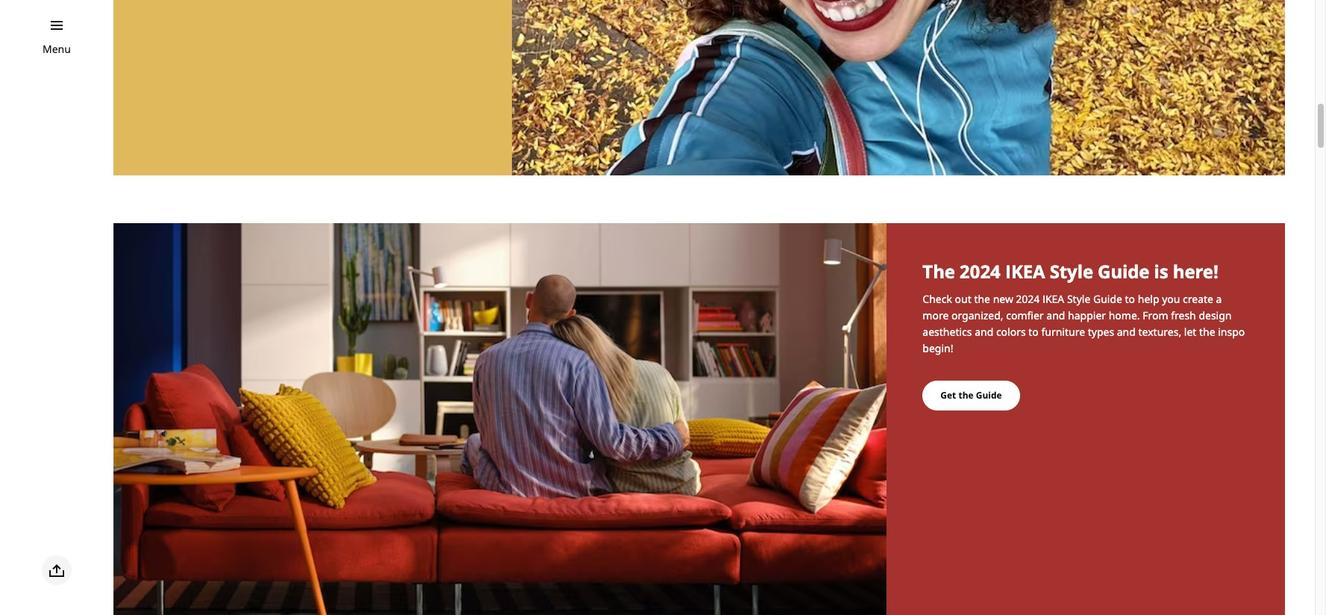 Task type: locate. For each thing, give the bounding box(es) containing it.
0 horizontal spatial the
[[959, 389, 974, 402]]

2024 inside check out the new 2024 ikea style guide to help you create a more organized, comfier and happier home. from fresh design aesthetics and colors to furniture types and textures, let the inspo begin!
[[1016, 292, 1040, 306]]

ikea inside check out the new 2024 ikea style guide to help you create a more organized, comfier and happier home. from fresh design aesthetics and colors to furniture types and textures, let the inspo begin!
[[1043, 292, 1065, 306]]

check
[[923, 292, 952, 306]]

here!
[[1173, 259, 1219, 284]]

fresh
[[1171, 308, 1196, 323]]

1 horizontal spatial to
[[1125, 292, 1136, 306]]

and up furniture
[[1047, 308, 1066, 323]]

the up "organized,"
[[974, 292, 991, 306]]

the inside get the guide button
[[959, 389, 974, 402]]

begin!
[[923, 341, 954, 355]]

1 vertical spatial 2024
[[1016, 292, 1040, 306]]

from
[[1143, 308, 1169, 323]]

1 vertical spatial ikea
[[1043, 292, 1065, 306]]

1 vertical spatial style
[[1067, 292, 1091, 306]]

1 horizontal spatial 2024
[[1016, 292, 1040, 306]]

2024
[[960, 259, 1001, 284], [1016, 292, 1040, 306]]

2024 up "comfier"
[[1016, 292, 1040, 306]]

and down "organized,"
[[975, 325, 994, 339]]

1 vertical spatial guide
[[1094, 292, 1123, 306]]

guide
[[1098, 259, 1150, 284], [1094, 292, 1123, 306], [976, 389, 1002, 402]]

style inside check out the new 2024 ikea style guide to help you create a more organized, comfier and happier home. from fresh design aesthetics and colors to furniture types and textures, let the inspo begin!
[[1067, 292, 1091, 306]]

organized,
[[952, 308, 1004, 323]]

more
[[923, 308, 949, 323]]

the right let
[[1200, 325, 1216, 339]]

to up home.
[[1125, 292, 1136, 306]]

couple siting on a couch image
[[114, 223, 887, 615]]

inspo
[[1218, 325, 1245, 339]]

the 2024 ikea style guide is here!
[[923, 259, 1219, 284]]

0 vertical spatial 2024
[[960, 259, 1001, 284]]

and
[[1047, 308, 1066, 323], [975, 325, 994, 339], [1117, 325, 1136, 339]]

guide up help at the right top of the page
[[1098, 259, 1150, 284]]

style
[[1050, 259, 1094, 284], [1067, 292, 1091, 306]]

a
[[1217, 292, 1222, 306]]

1 vertical spatial the
[[1200, 325, 1216, 339]]

1 horizontal spatial the
[[974, 292, 991, 306]]

home.
[[1109, 308, 1140, 323]]

guide up home.
[[1094, 292, 1123, 306]]

2 vertical spatial guide
[[976, 389, 1002, 402]]

you
[[1162, 292, 1181, 306]]

0 vertical spatial style
[[1050, 259, 1094, 284]]

new
[[993, 292, 1014, 306]]

2024 up out
[[960, 259, 1001, 284]]

2 vertical spatial the
[[959, 389, 974, 402]]

ikea up new
[[1006, 259, 1046, 284]]

to down "comfier"
[[1029, 325, 1039, 339]]

create
[[1183, 292, 1214, 306]]

0 horizontal spatial and
[[975, 325, 994, 339]]

to
[[1125, 292, 1136, 306], [1029, 325, 1039, 339]]

menu
[[43, 42, 71, 56]]

happier
[[1068, 308, 1106, 323]]

1 horizontal spatial and
[[1047, 308, 1066, 323]]

ikea
[[1006, 259, 1046, 284], [1043, 292, 1065, 306]]

guide right get at right bottom
[[976, 389, 1002, 402]]

textures,
[[1139, 325, 1182, 339]]

menu button
[[43, 41, 71, 57]]

and down home.
[[1117, 325, 1136, 339]]

guide inside check out the new 2024 ikea style guide to help you create a more organized, comfier and happier home. from fresh design aesthetics and colors to furniture types and textures, let the inspo begin!
[[1094, 292, 1123, 306]]

guide inside button
[[976, 389, 1002, 402]]

the right get at right bottom
[[959, 389, 974, 402]]

ikea down the 2024 ikea style guide is here!
[[1043, 292, 1065, 306]]

the
[[974, 292, 991, 306], [1200, 325, 1216, 339], [959, 389, 974, 402]]

0 horizontal spatial to
[[1029, 325, 1039, 339]]



Task type: vqa. For each thing, say whether or not it's contained in the screenshot.
you
yes



Task type: describe. For each thing, give the bounding box(es) containing it.
types
[[1088, 325, 1115, 339]]

1 vertical spatial to
[[1029, 325, 1039, 339]]

0 vertical spatial guide
[[1098, 259, 1150, 284]]

the
[[923, 259, 955, 284]]

the ikea assembly: jazmine rogers image
[[512, 0, 1285, 176]]

help
[[1138, 292, 1160, 306]]

furniture
[[1042, 325, 1085, 339]]

aesthetics
[[923, 325, 972, 339]]

colors
[[996, 325, 1026, 339]]

get the guide button
[[923, 381, 1020, 411]]

get the guide
[[941, 389, 1002, 402]]

0 horizontal spatial 2024
[[960, 259, 1001, 284]]

let
[[1185, 325, 1197, 339]]

0 vertical spatial the
[[974, 292, 991, 306]]

comfier
[[1006, 308, 1044, 323]]

out
[[955, 292, 972, 306]]

check out the new 2024 ikea style guide to help you create a more organized, comfier and happier home. from fresh design aesthetics and colors to furniture types and textures, let the inspo begin!
[[923, 292, 1245, 355]]

design
[[1199, 308, 1232, 323]]

0 vertical spatial to
[[1125, 292, 1136, 306]]

2 horizontal spatial the
[[1200, 325, 1216, 339]]

get
[[941, 389, 957, 402]]

2 horizontal spatial and
[[1117, 325, 1136, 339]]

is
[[1155, 259, 1169, 284]]

0 vertical spatial ikea
[[1006, 259, 1046, 284]]



